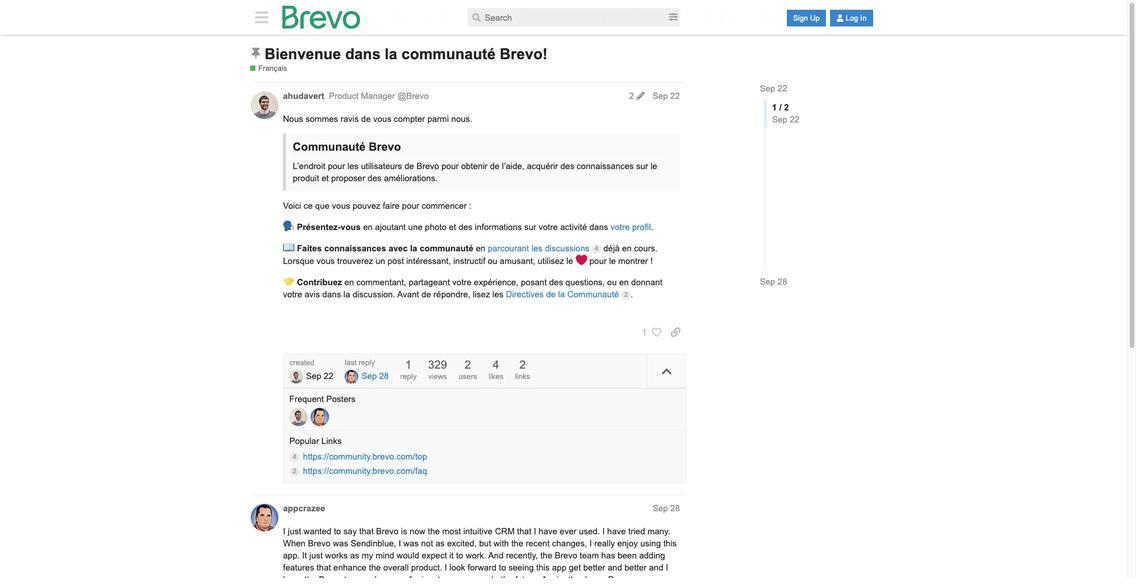 Task type: locate. For each thing, give the bounding box(es) containing it.
la right avec on the top left of page
[[410, 243, 417, 253]]

2 horizontal spatial 4
[[595, 245, 598, 252]]

2 vertical spatial sep 28
[[653, 503, 680, 513]]

des right acquérir
[[560, 161, 574, 171]]

directives de la communauté 2 .
[[506, 289, 633, 299]]

1 horizontal spatial sep 22 link
[[760, 84, 788, 93]]

vous down faites at the top of the page
[[317, 256, 335, 266]]

just right it
[[309, 550, 323, 560]]

1 vertical spatial dans
[[590, 222, 608, 232]]

heading containing ahudavert
[[277, 90, 686, 104]]

and up brevo.
[[608, 562, 622, 572]]

and
[[608, 562, 622, 572], [649, 562, 663, 572]]

un
[[376, 256, 385, 266]]

i just wanted to say that brevo is now the most intuitive crm that i have ever used. i have tried many. when brevo was sendinblue, i was not as excited, but with the recent changes, i really enjoy using this app. it just works as my mind would expect it to work. and recently, the brevo team has been adding features that enhance the overall product. i look forward to seeing this app get better and better and i hope the brevo team asks users for input as we move to the future. again, thank you brevo.
[[283, 526, 677, 578]]

1 vertical spatial .
[[631, 289, 633, 299]]

i up recent
[[534, 526, 536, 536]]

1 and from the left
[[608, 562, 622, 572]]

log in button
[[830, 10, 873, 26]]

neil schneider image down last at the left bottom of page
[[345, 370, 359, 384]]

sendinblue,
[[351, 538, 396, 548]]

0 vertical spatial reply
[[359, 358, 375, 367]]

0 horizontal spatial team
[[344, 575, 363, 578]]

brevo left is
[[376, 526, 399, 536]]

1 horizontal spatial sep 28
[[653, 503, 680, 513]]

0 horizontal spatial that
[[317, 562, 331, 572]]

1 horizontal spatial connaissances
[[577, 161, 634, 171]]

et right photo
[[449, 222, 456, 232]]

was
[[333, 538, 348, 548], [403, 538, 419, 548]]

intuitive
[[463, 526, 493, 536]]

1 vertical spatial reply
[[400, 372, 417, 381]]

1 vertical spatial neil schneider image
[[311, 408, 329, 427]]

hope
[[283, 575, 302, 578]]

1 vertical spatial 28
[[379, 371, 389, 381]]

brevo!
[[500, 45, 548, 62]]

ou down parcourant
[[488, 256, 497, 266]]

0 horizontal spatial better
[[583, 562, 605, 572]]

en
[[363, 222, 373, 232], [476, 243, 485, 253], [622, 243, 632, 253], [344, 277, 354, 287], [619, 277, 629, 287]]

app
[[552, 562, 567, 572]]

most
[[442, 526, 461, 536]]

2 have from the left
[[607, 526, 626, 536]]

vous right "que"
[[332, 201, 350, 210]]

:heart: image
[[576, 254, 587, 266]]

le
[[651, 161, 657, 171], [566, 256, 573, 266], [609, 256, 616, 266]]

mind
[[376, 550, 394, 560]]

2 horizontal spatial dans
[[590, 222, 608, 232]]

2 vertical spatial 1
[[405, 358, 412, 371]]

brevo down changes,
[[555, 550, 577, 560]]

i down is
[[399, 538, 401, 548]]

users left likes
[[459, 372, 477, 381]]

i up really
[[602, 526, 605, 536]]

4 for 4
[[293, 454, 296, 460]]

1 horizontal spatial ou
[[607, 277, 617, 287]]

présentez-
[[297, 222, 341, 232]]

0 vertical spatial neil schneider image
[[345, 370, 359, 384]]

en down pour le montrer !
[[619, 277, 629, 287]]

0 horizontal spatial dans
[[322, 289, 341, 299]]

2 vertical spatial les
[[492, 289, 504, 299]]

reply left views
[[400, 372, 417, 381]]

dans inside en commentant, partageant votre expérience, posant des questions, ou en donnant votre avis dans la discussion. avant de répondre, lisez les
[[322, 289, 341, 299]]

0 horizontal spatial sep 28
[[362, 371, 389, 381]]

28 inside 'heading'
[[670, 503, 680, 513]]

manager
[[361, 91, 395, 101]]

dans down contribuez
[[322, 289, 341, 299]]

0 vertical spatial sep 28 link
[[760, 276, 788, 288]]

pour right faire
[[402, 201, 419, 210]]

4 left déjà
[[595, 245, 598, 252]]

sur
[[636, 161, 648, 171], [524, 222, 536, 232]]

2 horizontal spatial 1
[[772, 102, 777, 112]]

2 right /
[[784, 102, 789, 112]]

0 horizontal spatial this
[[536, 562, 550, 572]]

thank
[[568, 575, 590, 578]]

dans up ahudavert product manager @brevo in the left top of the page
[[345, 45, 381, 62]]

donnant
[[631, 277, 662, 287]]

this down many. at the right
[[663, 538, 677, 548]]

just up when
[[288, 526, 301, 536]]

0 vertical spatial dans
[[345, 45, 381, 62]]

to down forward
[[491, 575, 498, 578]]

i down 'used.'
[[590, 538, 592, 548]]

communauté
[[402, 45, 496, 62], [420, 243, 473, 253]]

the
[[428, 526, 440, 536], [511, 538, 523, 548], [540, 550, 552, 560], [369, 562, 381, 572], [305, 575, 317, 578], [501, 575, 513, 578]]

i left look
[[445, 562, 447, 572]]

vous
[[373, 114, 391, 124], [332, 201, 350, 210], [341, 222, 361, 232], [317, 256, 335, 266]]

connaissances inside l'endroit pour les utilisateurs de brevo pour obtenir de l'aide, acquérir des connaissances sur le produit et proposer des améliorations.
[[577, 161, 634, 171]]

2 horizontal spatial le
[[651, 161, 657, 171]]

0 vertical spatial sur
[[636, 161, 648, 171]]

0 horizontal spatial users
[[386, 575, 407, 578]]

!
[[650, 256, 653, 266]]

1 left 329
[[405, 358, 412, 371]]

2 vertical spatial 4
[[293, 454, 296, 460]]

1 horizontal spatial this
[[663, 538, 677, 548]]

1 horizontal spatial sur
[[636, 161, 648, 171]]

sep 22 link right the pencil alt image
[[653, 91, 680, 101]]

alexandre hudavert image
[[289, 370, 303, 384]]

this up again,
[[536, 562, 550, 572]]

des down :
[[459, 222, 473, 232]]

0 horizontal spatial sur
[[524, 222, 536, 232]]

i up when
[[283, 526, 285, 536]]

2 up links
[[519, 358, 526, 371]]

bienvenue
[[265, 45, 341, 62]]

0 vertical spatial .
[[651, 222, 653, 232]]

vous down pouvez
[[341, 222, 361, 232]]

1 horizontal spatial 28
[[670, 503, 680, 513]]

brevo.
[[608, 575, 633, 578]]

sep 22 link up /
[[760, 84, 788, 93]]

ajoutant
[[375, 222, 406, 232]]

les up proposer
[[347, 161, 359, 171]]

4 down popular
[[293, 454, 296, 460]]

0 vertical spatial les
[[347, 161, 359, 171]]

1
[[772, 102, 777, 112], [642, 327, 647, 338], [405, 358, 412, 371]]

faites connaissances avec la communauté en parcourant les discussions 4
[[297, 243, 598, 253]]

enhance
[[333, 562, 367, 572]]

adding
[[639, 550, 665, 560]]

les down expérience,
[[492, 289, 504, 299]]

ou inside en commentant, partageant votre expérience, posant des questions, ou en donnant votre avis dans la discussion. avant de répondre, lisez les
[[607, 277, 617, 287]]

wanted
[[304, 526, 331, 536]]

4 inside 4 likes
[[493, 358, 499, 371]]

brevo up améliorations.
[[417, 161, 439, 171]]

posters
[[326, 394, 356, 404]]

2 heading from the top
[[277, 502, 686, 516]]

0 horizontal spatial and
[[608, 562, 622, 572]]

0 vertical spatial team
[[580, 550, 599, 560]]

faire
[[383, 201, 400, 210]]

français
[[258, 64, 287, 73]]

1 horizontal spatial sep 28 link
[[760, 276, 788, 288]]

appcrazee link
[[283, 502, 325, 514]]

1 vertical spatial ou
[[607, 277, 617, 287]]

0 vertical spatial 4
[[595, 245, 598, 252]]

déjà
[[603, 243, 620, 253]]

1 vertical spatial 1
[[642, 327, 647, 338]]

4 up likes
[[493, 358, 499, 371]]

just
[[288, 526, 301, 536], [309, 550, 323, 560]]

sur inside l'endroit pour les utilisateurs de brevo pour obtenir de l'aide, acquérir des connaissances sur le produit et proposer des améliorations.
[[636, 161, 648, 171]]

la up manager
[[385, 45, 397, 62]]

posant
[[521, 277, 547, 287]]

0 horizontal spatial sep 22 link
[[653, 91, 680, 101]]

pouvez
[[353, 201, 380, 210]]

1 horizontal spatial les
[[492, 289, 504, 299]]

et
[[322, 173, 329, 183], [449, 222, 456, 232]]

communauté up the intéressant,
[[420, 243, 473, 253]]

0 horizontal spatial 4
[[293, 454, 296, 460]]

0 vertical spatial this
[[663, 538, 677, 548]]

reply right last at the left bottom of page
[[359, 358, 375, 367]]

neil schneider image
[[345, 370, 359, 384], [311, 408, 329, 427]]

. up cours.
[[651, 222, 653, 232]]

as right not
[[436, 538, 445, 548]]

1 horizontal spatial et
[[449, 222, 456, 232]]

that down works
[[317, 562, 331, 572]]

la
[[385, 45, 397, 62], [410, 243, 417, 253], [343, 289, 350, 299], [558, 289, 565, 299]]

1 vertical spatial just
[[309, 550, 323, 560]]

de down posant
[[546, 289, 556, 299]]

. down donnant
[[631, 289, 633, 299]]

photo
[[425, 222, 447, 232]]

dans up déjà
[[590, 222, 608, 232]]

team down enhance
[[344, 575, 363, 578]]

better down been on the right bottom
[[625, 562, 647, 572]]

team up the get
[[580, 550, 599, 560]]

pour left obtenir on the left
[[442, 161, 459, 171]]

1 horizontal spatial 1
[[642, 327, 647, 338]]

1 horizontal spatial communauté
[[567, 289, 619, 299]]

0 horizontal spatial sep 28 link
[[653, 503, 680, 513]]

1 horizontal spatial and
[[649, 562, 663, 572]]

0 vertical spatial et
[[322, 173, 329, 183]]

ou
[[488, 256, 497, 266], [607, 277, 617, 287]]

la left discussion. on the left bottom of page
[[343, 289, 350, 299]]

les inside l'endroit pour les utilisateurs de brevo pour obtenir de l'aide, acquérir des connaissances sur le produit et proposer des améliorations.
[[347, 161, 359, 171]]

2 horizontal spatial sep 28
[[760, 277, 788, 287]]

the down recent
[[540, 550, 552, 560]]

1 horizontal spatial just
[[309, 550, 323, 560]]

brevo inside l'endroit pour les utilisateurs de brevo pour obtenir de l'aide, acquérir des connaissances sur le produit et proposer des améliorations.
[[417, 161, 439, 171]]

1 horizontal spatial was
[[403, 538, 419, 548]]

1 inside 1 reply
[[405, 358, 412, 371]]

enjoy
[[617, 538, 638, 548]]

many.
[[648, 526, 670, 536]]

the down features
[[305, 575, 317, 578]]

heading
[[277, 90, 686, 104], [277, 502, 686, 516]]

0 vertical spatial as
[[436, 538, 445, 548]]

1 vertical spatial as
[[350, 550, 359, 560]]

have up recent
[[539, 526, 557, 536]]

0 horizontal spatial was
[[333, 538, 348, 548]]

1 was from the left
[[333, 538, 348, 548]]

this topic is pinned for you; it will display at the top of its category image
[[250, 48, 262, 59]]

1 vertical spatial 4
[[493, 358, 499, 371]]

1 horizontal spatial dans
[[345, 45, 381, 62]]

bienvenue dans la communauté brevo! link
[[265, 45, 548, 62]]

heading up nous.
[[277, 90, 686, 104]]

commentant,
[[356, 277, 406, 287]]

sign up button
[[787, 10, 826, 26]]

votre profil link
[[611, 222, 651, 232]]

en up instructif
[[476, 243, 485, 253]]

en up the montrer
[[622, 243, 632, 253]]

de down partageant at the top of the page
[[421, 289, 431, 299]]

Search text field
[[468, 8, 668, 26]]

but
[[479, 538, 491, 548]]

users down "overall"
[[386, 575, 407, 578]]

1 vertical spatial users
[[386, 575, 407, 578]]

pour le montrer !
[[587, 256, 653, 266]]

0 vertical spatial heading
[[277, 90, 686, 104]]

in
[[860, 14, 867, 22]]

sep 22 down created
[[306, 371, 333, 381]]

1 horizontal spatial reply
[[400, 372, 417, 381]]

:open_book: image
[[283, 242, 295, 253]]

0 horizontal spatial reply
[[359, 358, 375, 367]]

2 better from the left
[[625, 562, 647, 572]]

2
[[629, 91, 634, 101], [784, 102, 789, 112], [624, 291, 628, 298], [465, 358, 471, 371], [519, 358, 526, 371], [293, 468, 296, 475]]

sep inside 1 / 2 sep 22
[[772, 114, 787, 124]]

4 likes
[[489, 358, 504, 381]]

1 left /
[[772, 102, 777, 112]]

neil schneider image down frequent posters
[[311, 408, 329, 427]]

1 vertical spatial heading
[[277, 502, 686, 516]]

4 inside faites connaissances avec la communauté en parcourant les discussions 4
[[595, 245, 598, 252]]

sep
[[760, 84, 776, 93], [653, 91, 668, 101], [772, 114, 787, 124], [760, 277, 776, 287], [306, 371, 321, 381], [362, 371, 377, 381], [653, 503, 668, 513]]

sep 22 right the pencil alt image
[[653, 91, 680, 101]]

d unliked image
[[647, 327, 662, 337]]

seeing
[[508, 562, 534, 572]]

using
[[640, 538, 661, 548]]

0 vertical spatial just
[[288, 526, 301, 536]]

l'endroit
[[293, 161, 325, 171]]

alexandre hudavert image
[[289, 408, 308, 427]]

team
[[580, 550, 599, 560], [344, 575, 363, 578]]

1 horizontal spatial 4
[[493, 358, 499, 371]]

0 vertical spatial communauté
[[402, 45, 496, 62]]

communauté
[[293, 140, 366, 153], [567, 289, 619, 299]]

communauté up l'endroit
[[293, 140, 366, 153]]

la inside en commentant, partageant votre expérience, posant des questions, ou en donnant votre avis dans la discussion. avant de répondre, lisez les
[[343, 289, 350, 299]]

2 button
[[626, 91, 648, 101]]

heading containing appcrazee
[[277, 502, 686, 516]]

2 users
[[459, 358, 477, 381]]

0 horizontal spatial le
[[566, 256, 573, 266]]

brevo down wanted
[[308, 538, 331, 548]]

1 vertical spatial les
[[531, 243, 543, 253]]

communauté down questions,
[[567, 289, 619, 299]]

0 vertical spatial users
[[459, 372, 477, 381]]

déjà en cours. lorsque vous trouverez un post intéressant, instructif ou amusant, utilisez le
[[283, 243, 658, 266]]

as left my
[[350, 550, 359, 560]]

ou down pour le montrer !
[[607, 277, 617, 287]]

0 horizontal spatial connaissances
[[324, 243, 386, 253]]

expect
[[422, 550, 447, 560]]

2 left the pencil alt image
[[629, 91, 634, 101]]

better
[[583, 562, 605, 572], [625, 562, 647, 572]]

1 horizontal spatial have
[[607, 526, 626, 536]]

votre left profil
[[611, 222, 630, 232]]

better up the you
[[583, 562, 605, 572]]

28 for the right sep 28 link
[[778, 277, 788, 287]]

1 heading from the top
[[277, 90, 686, 104]]

en inside déjà en cours. lorsque vous trouverez un post intéressant, instructif ou amusant, utilisez le
[[622, 243, 632, 253]]

directives
[[506, 289, 544, 299]]

communauté down search image
[[402, 45, 496, 62]]

2 down pour le montrer !
[[624, 291, 628, 298]]

that up sendinblue,
[[359, 526, 374, 536]]

1 horizontal spatial better
[[625, 562, 647, 572]]

des up directives de la communauté 2 .
[[549, 277, 563, 287]]

that
[[359, 526, 374, 536], [517, 526, 531, 536], [317, 562, 331, 572]]

0 vertical spatial sep 28
[[760, 277, 788, 287]]

1 inside 1 / 2 sep 22
[[772, 102, 777, 112]]

1 vertical spatial communauté
[[567, 289, 619, 299]]

and
[[488, 550, 504, 560]]

likes
[[489, 372, 504, 381]]

et right produit
[[322, 173, 329, 183]]

0 vertical spatial 28
[[778, 277, 788, 287]]

was up works
[[333, 538, 348, 548]]

vous inside déjà en cours. lorsque vous trouverez un post intéressant, instructif ou amusant, utilisez le
[[317, 256, 335, 266]]

2 vertical spatial 28
[[670, 503, 680, 513]]

produit
[[293, 173, 319, 183]]

changes,
[[552, 538, 587, 548]]

sep 22
[[760, 84, 788, 93], [653, 91, 680, 101], [306, 371, 333, 381]]

1 horizontal spatial users
[[459, 372, 477, 381]]

i down many. at the right
[[666, 562, 668, 572]]

0 horizontal spatial 28
[[379, 371, 389, 381]]

parmi
[[427, 114, 449, 124]]

0 horizontal spatial have
[[539, 526, 557, 536]]

that up recent
[[517, 526, 531, 536]]

0 horizontal spatial ou
[[488, 256, 497, 266]]

as
[[436, 538, 445, 548], [350, 550, 359, 560], [443, 575, 452, 578]]

0 horizontal spatial communauté
[[293, 140, 366, 153]]

l'aide,
[[502, 161, 525, 171]]

la down utilisez on the left top of the page
[[558, 289, 565, 299]]

sep 22 up /
[[760, 84, 788, 93]]

0 horizontal spatial et
[[322, 173, 329, 183]]



Task type: describe. For each thing, give the bounding box(es) containing it.
1 inside button
[[642, 327, 647, 338]]

1 horizontal spatial team
[[580, 550, 599, 560]]

show sidebar image
[[252, 10, 272, 25]]

last
[[345, 358, 357, 367]]

une
[[408, 222, 423, 232]]

4 for 4 likes
[[493, 358, 499, 371]]

sep 22 inside 'heading'
[[653, 91, 680, 101]]

the up recently,
[[511, 538, 523, 548]]

pour up proposer
[[328, 161, 345, 171]]

:
[[469, 201, 472, 210]]

communauté brevo
[[293, 140, 401, 153]]

say
[[343, 526, 357, 536]]

log in
[[846, 14, 867, 22]]

product
[[329, 91, 359, 101]]

329
[[428, 358, 447, 371]]

2 horizontal spatial les
[[531, 243, 543, 253]]

frequent
[[289, 394, 324, 404]]

https://community.brevo.com/top link
[[303, 452, 427, 462]]

1 vertical spatial communauté
[[420, 243, 473, 253]]

instructif
[[453, 256, 485, 266]]

users inside i just wanted to say that brevo is now the most intuitive crm that i have ever used. i have tried many. when brevo was sendinblue, i was not as excited, but with the recent changes, i really enjoy using this app. it just works as my mind would expect it to work. and recently, the brevo team has been adding features that enhance the overall product. i look forward to seeing this app get better and better and i hope the brevo team asks users for input as we move to the future. again, thank you brevo.
[[386, 575, 407, 578]]

le inside déjà en cours. lorsque vous trouverez un post intéressant, instructif ou amusant, utilisez le
[[566, 256, 573, 266]]

22 inside 1 / 2 sep 22
[[790, 114, 799, 124]]

open advanced search image
[[669, 13, 678, 22]]

https://community.brevo.com/faq
[[303, 466, 427, 476]]

when
[[283, 538, 306, 548]]

post
[[388, 256, 404, 266]]

0 horizontal spatial just
[[288, 526, 301, 536]]

to left say
[[334, 526, 341, 536]]

collapse topic details image
[[661, 366, 672, 377]]

:handshake: image
[[283, 276, 295, 287]]

the up not
[[428, 526, 440, 536]]

329 views
[[428, 358, 447, 381]]

discussions
[[545, 243, 590, 253]]

share a link to this post image
[[671, 327, 681, 337]]

en commentant, partageant votre expérience, posant des questions, ou en donnant votre avis dans la discussion. avant de répondre, lisez les
[[283, 277, 662, 299]]

get
[[569, 562, 581, 572]]

montrer
[[618, 256, 648, 266]]

it
[[302, 550, 307, 560]]

appcrazee
[[283, 503, 325, 513]]

recent
[[526, 538, 550, 548]]

views
[[428, 372, 447, 381]]

voici ce que vous pouvez faire pour commencer :
[[283, 201, 472, 210]]

1 / 2 sep 22
[[772, 102, 799, 124]]

frequent posters
[[289, 394, 356, 404]]

ahudavert product manager @brevo
[[283, 91, 429, 101]]

lorsque
[[283, 256, 314, 266]]

last reply
[[345, 358, 375, 367]]

votre up 'répondre,'
[[452, 277, 472, 287]]

1 for 1
[[405, 358, 412, 371]]

links
[[321, 436, 342, 446]]

2 horizontal spatial sep 22
[[760, 84, 788, 93]]

ce
[[304, 201, 313, 210]]

sommes
[[306, 114, 338, 124]]

pour right :heart: image
[[590, 256, 607, 266]]

de inside en commentant, partageant votre expérience, posant des questions, ou en donnant votre avis dans la discussion. avant de répondre, lisez les
[[421, 289, 431, 299]]

recently,
[[506, 550, 538, 560]]

for
[[409, 575, 419, 578]]

informations
[[475, 222, 522, 232]]

move
[[468, 575, 489, 578]]

0 horizontal spatial sep 22
[[306, 371, 333, 381]]

proposer
[[331, 173, 365, 183]]

amusant,
[[500, 256, 535, 266]]

avant
[[397, 289, 419, 299]]

1 have from the left
[[539, 526, 557, 536]]

1 horizontal spatial le
[[609, 256, 616, 266]]

votre left activité
[[539, 222, 558, 232]]

avec
[[389, 243, 408, 253]]

2 links
[[515, 358, 530, 381]]

to down and
[[499, 562, 506, 572]]

works
[[325, 550, 348, 560]]

1 vertical spatial et
[[449, 222, 456, 232]]

que
[[315, 201, 330, 210]]

commencer
[[422, 201, 467, 210]]

pencil alt image
[[636, 92, 645, 100]]

2 and from the left
[[649, 562, 663, 572]]

has
[[601, 550, 615, 560]]

brevo up utilisateurs
[[369, 140, 401, 153]]

2 down popular
[[293, 468, 296, 475]]

activité
[[560, 222, 587, 232]]

2 inside directives de la communauté 2 .
[[624, 291, 628, 298]]

bienvenue dans la communauté brevo!
[[265, 45, 548, 62]]

22 inside 'heading'
[[670, 91, 680, 101]]

app.
[[283, 550, 300, 560]]

input
[[422, 575, 440, 578]]

1 horizontal spatial neil schneider image
[[345, 370, 359, 384]]

28 for the bottom sep 28 link
[[670, 503, 680, 513]]

vous down manager
[[373, 114, 391, 124]]

en down the trouverez
[[344, 277, 354, 287]]

en down pouvez
[[363, 222, 373, 232]]

1 for 1 / 2
[[772, 102, 777, 112]]

to right it
[[456, 550, 463, 560]]

des down utilisateurs
[[368, 173, 382, 183]]

you
[[592, 575, 606, 578]]

ravis
[[341, 114, 359, 124]]

de up améliorations.
[[405, 161, 414, 171]]

nous
[[283, 114, 303, 124]]

obtenir
[[461, 161, 488, 171]]

avis
[[305, 289, 320, 299]]

1 vertical spatial sep 28
[[362, 371, 389, 381]]

brevo community image
[[282, 6, 360, 29]]

utilisez
[[538, 256, 564, 266]]

compter
[[394, 114, 425, 124]]

utilisateurs
[[361, 161, 402, 171]]

questions,
[[566, 277, 605, 287]]

les inside en commentant, partageant votre expérience, posant des questions, ou en donnant votre avis dans la discussion. avant de répondre, lisez les
[[492, 289, 504, 299]]

0 horizontal spatial neil schneider image
[[311, 408, 329, 427]]

et inside l'endroit pour les utilisateurs de brevo pour obtenir de l'aide, acquérir des connaissances sur le produit et proposer des améliorations.
[[322, 173, 329, 183]]

parcourant
[[488, 243, 529, 253]]

reply for 1
[[400, 372, 417, 381]]

2 horizontal spatial that
[[517, 526, 531, 536]]

présentez-vous en ajoutant une photo et des informations sur votre activité dans votre profil .
[[297, 222, 653, 232]]

user image
[[837, 14, 844, 22]]

we
[[454, 575, 465, 578]]

votre down ':handshake:' icon
[[283, 289, 302, 299]]

0 vertical spatial communauté
[[293, 140, 366, 153]]

sep 22 link inside 'heading'
[[653, 91, 680, 101]]

1 vertical spatial this
[[536, 562, 550, 572]]

up
[[810, 14, 820, 22]]

the down 'seeing'
[[501, 575, 513, 578]]

popular
[[289, 436, 319, 446]]

1 button
[[636, 323, 662, 342]]

0 horizontal spatial .
[[631, 289, 633, 299]]

search image
[[472, 13, 481, 22]]

ahudavert link
[[283, 90, 324, 102]]

ever
[[560, 526, 577, 536]]

1 reply
[[400, 358, 417, 381]]

would
[[397, 550, 419, 560]]

brevo down enhance
[[319, 575, 342, 578]]

product.
[[411, 562, 442, 572]]

reply for last
[[359, 358, 375, 367]]

1 horizontal spatial that
[[359, 526, 374, 536]]

1 vertical spatial sep 28 link
[[653, 503, 680, 513]]

l'endroit pour les utilisateurs de brevo pour obtenir de l'aide, acquérir des connaissances sur le produit et proposer des améliorations.
[[293, 161, 657, 183]]

future.
[[515, 575, 540, 578]]

contribuez
[[297, 277, 342, 287]]

de right ravis
[[361, 114, 371, 124]]

1 vertical spatial sur
[[524, 222, 536, 232]]

with
[[494, 538, 509, 548]]

:speaking_head: image
[[283, 220, 295, 232]]

sep 28 inside 'heading'
[[653, 503, 680, 513]]

des inside en commentant, partageant votre expérience, posant des questions, ou en donnant votre avis dans la discussion. avant de répondre, lisez les
[[549, 277, 563, 287]]

work.
[[466, 550, 486, 560]]

is
[[401, 526, 407, 536]]

2 vertical spatial as
[[443, 575, 452, 578]]

features
[[283, 562, 314, 572]]

2 inside 2 users
[[465, 358, 471, 371]]

de left l'aide,
[[490, 161, 500, 171]]

cours.
[[634, 243, 658, 253]]

2 inside button
[[629, 91, 634, 101]]

2 was from the left
[[403, 538, 419, 548]]

https://community.brevo.com/top
[[303, 452, 427, 462]]

look
[[449, 562, 465, 572]]

1 better from the left
[[583, 562, 605, 572]]

ou inside déjà en cours. lorsque vous trouverez un post intéressant, instructif ou amusant, utilisez le
[[488, 256, 497, 266]]

français link
[[250, 63, 287, 74]]

le inside l'endroit pour les utilisateurs de brevo pour obtenir de l'aide, acquérir des connaissances sur le produit et proposer des améliorations.
[[651, 161, 657, 171]]

the up asks
[[369, 562, 381, 572]]

2 inside 1 / 2 sep 22
[[784, 102, 789, 112]]

2 inside 2 links
[[519, 358, 526, 371]]

created
[[289, 358, 314, 367]]

again,
[[542, 575, 566, 578]]



Task type: vqa. For each thing, say whether or not it's contained in the screenshot.


